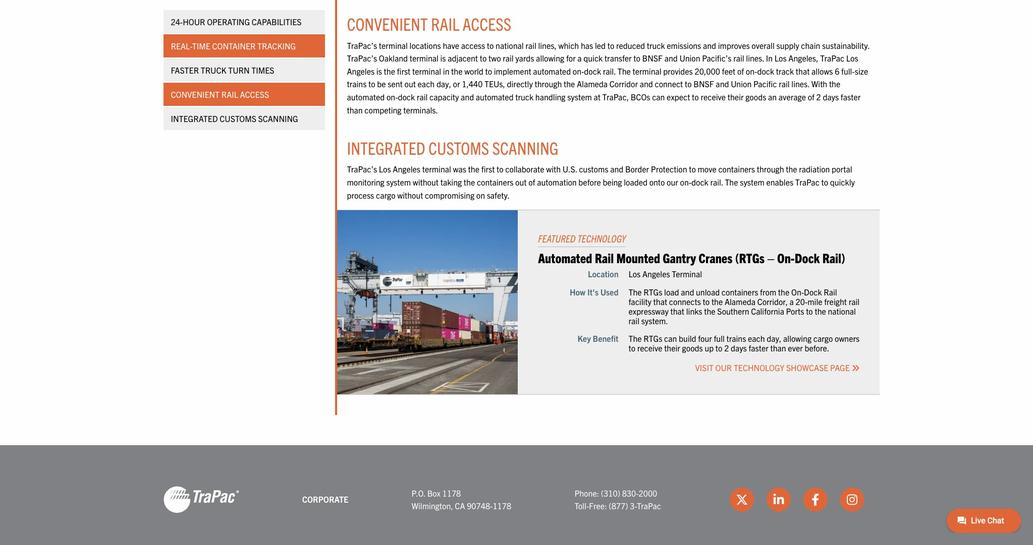 Task type: locate. For each thing, give the bounding box(es) containing it.
visit our technology showcase page link
[[695, 363, 860, 373]]

0 horizontal spatial days
[[731, 344, 747, 354]]

days inside trapac's terminal locations have access to national rail lines, which has led to reduced truck emissions and improves overall supply chain sustainability. trapac's oakland terminal is adjacent to two rail yards allowing for a quick transfer to bnsf and union pacific's rail lines. in los angeles, trapac los angeles is the first terminal in the world to implement automated on-dock rail. the terminal provides 20,000 feet of on-dock track that allows 6 full-size trains to be sent out each day, or 1,440 teus, directly through the alameda corridor and connect to bnsf and union pacific rail lines. with the automated on-dock rail capacity and automated truck handling system at trapac, bcos can expect to receive their goods an average of 2 days faster than competing terminals.
[[823, 92, 839, 102]]

1 vertical spatial through
[[757, 164, 784, 174]]

of inside trapac's los angeles terminal was the first to collaborate with u.s. customs and border protection to move containers through the radiation portal monitoring system without taking the containers out of automation before being loaded onto our on-dock rail. the system enables trapac to quickly process cargo without compromising on safety.
[[529, 177, 535, 187]]

0 horizontal spatial out
[[405, 79, 416, 89]]

system
[[567, 92, 592, 102], [386, 177, 411, 187], [740, 177, 765, 187]]

1 vertical spatial each
[[748, 334, 765, 344]]

national up "owners"
[[828, 306, 856, 316]]

1 horizontal spatial 2
[[817, 92, 821, 102]]

0 vertical spatial rtgs
[[644, 287, 663, 297]]

0 vertical spatial cargo
[[376, 190, 396, 200]]

1 vertical spatial rtgs
[[644, 334, 663, 344]]

0 horizontal spatial union
[[680, 53, 700, 63]]

integrated down competing
[[347, 137, 425, 159]]

system left "enables"
[[740, 177, 765, 187]]

1 horizontal spatial goods
[[746, 92, 766, 102]]

containers up southern
[[722, 287, 758, 297]]

automated down "teus,"
[[476, 92, 514, 102]]

trains inside trapac's terminal locations have access to national rail lines, which has led to reduced truck emissions and improves overall supply chain sustainability. trapac's oakland terminal is adjacent to two rail yards allowing for a quick transfer to bnsf and union pacific's rail lines. in los angeles, trapac los angeles is the first terminal in the world to implement automated on-dock rail. the terminal provides 20,000 feet of on-dock track that allows 6 full-size trains to be sent out each day, or 1,440 teus, directly through the alameda corridor and connect to bnsf and union pacific rail lines. with the automated on-dock rail capacity and automated truck handling system at trapac, bcos can expect to receive their goods an average of 2 days faster than competing terminals.
[[347, 79, 367, 89]]

rail
[[526, 40, 536, 50], [503, 53, 514, 63], [734, 53, 744, 63], [779, 79, 790, 89], [417, 92, 428, 102], [849, 297, 860, 307], [629, 316, 640, 326]]

rail inside "the rtgs load and unload containers from the on-dock rail facility that connects to the alameda corridor, a 20-mile freight rail expressway that links the southern california ports to the national rail system."
[[824, 287, 837, 297]]

rtgs inside the rtgs can build four full trains each day, allowing cargo owners to receive their goods up to 2 days faster than ever before.
[[644, 334, 663, 344]]

convenient rail access
[[347, 13, 511, 35], [171, 89, 269, 99]]

0 horizontal spatial 2
[[724, 344, 729, 354]]

2 rtgs from the top
[[644, 334, 663, 344]]

2 vertical spatial of
[[529, 177, 535, 187]]

0 horizontal spatial of
[[529, 177, 535, 187]]

from
[[760, 287, 777, 297]]

the inside the rtgs can build four full trains each day, allowing cargo owners to receive their goods up to 2 days faster than ever before.
[[629, 334, 642, 344]]

out inside trapac's los angeles terminal was the first to collaborate with u.s. customs and border protection to move containers through the radiation portal monitoring system without taking the containers out of automation before being loaded onto our on-dock rail. the system enables trapac to quickly process cargo without compromising on safety.
[[515, 177, 527, 187]]

alameda up at
[[577, 79, 608, 89]]

feet
[[722, 66, 736, 76]]

1 horizontal spatial that
[[671, 306, 685, 316]]

1 rtgs from the top
[[644, 287, 663, 297]]

1 vertical spatial first
[[481, 164, 495, 174]]

before.
[[805, 344, 830, 354]]

days inside the rtgs can build four full trains each day, allowing cargo owners to receive their goods up to 2 days faster than ever before.
[[731, 344, 747, 354]]

0 vertical spatial national
[[496, 40, 524, 50]]

0 horizontal spatial national
[[496, 40, 524, 50]]

full-
[[842, 66, 855, 76]]

dock down the sent at the top left
[[398, 92, 415, 102]]

2 vertical spatial angeles
[[643, 269, 670, 279]]

faster truck turn times
[[171, 65, 274, 75]]

connects
[[669, 297, 701, 307]]

sustainability.
[[822, 40, 870, 50]]

0 horizontal spatial faster
[[749, 344, 769, 354]]

1 vertical spatial out
[[515, 177, 527, 187]]

automated down for
[[533, 66, 571, 76]]

to right expect
[[692, 92, 699, 102]]

0 vertical spatial scanning
[[258, 114, 298, 124]]

0 horizontal spatial automated
[[347, 92, 385, 102]]

0 vertical spatial integrated customs scanning
[[171, 114, 298, 124]]

dock
[[584, 66, 601, 76], [757, 66, 774, 76], [398, 92, 415, 102], [692, 177, 709, 187]]

convenient rail access up the locations
[[347, 13, 511, 35]]

a inside "the rtgs load and unload containers from the on-dock rail facility that connects to the alameda corridor, a 20-mile freight rail expressway that links the southern california ports to the national rail system."
[[790, 297, 794, 307]]

1178
[[442, 488, 461, 499], [493, 501, 511, 511]]

and inside trapac's los angeles terminal was the first to collaborate with u.s. customs and border protection to move containers through the radiation portal monitoring system without taking the containers out of automation before being loaded onto our on-dock rail. the system enables trapac to quickly process cargo without compromising on safety.
[[610, 164, 624, 174]]

rail down improves at top
[[734, 53, 744, 63]]

allowing inside trapac's terminal locations have access to national rail lines, which has led to reduced truck emissions and improves overall supply chain sustainability. trapac's oakland terminal is adjacent to two rail yards allowing for a quick transfer to bnsf and union pacific's rail lines. in los angeles, trapac los angeles is the first terminal in the world to implement automated on-dock rail. the terminal provides 20,000 feet of on-dock track that allows 6 full-size trains to be sent out each day, or 1,440 teus, directly through the alameda corridor and connect to bnsf and union pacific rail lines. with the automated on-dock rail capacity and automated truck handling system at trapac, bcos can expect to receive their goods an average of 2 days faster than competing terminals.
[[536, 53, 565, 63]]

first inside trapac's terminal locations have access to national rail lines, which has led to reduced truck emissions and improves overall supply chain sustainability. trapac's oakland terminal is adjacent to two rail yards allowing for a quick transfer to bnsf and union pacific's rail lines. in los angeles, trapac los angeles is the first terminal in the world to implement automated on-dock rail. the terminal provides 20,000 feet of on-dock track that allows 6 full-size trains to be sent out each day, or 1,440 teus, directly through the alameda corridor and connect to bnsf and union pacific rail lines. with the automated on-dock rail capacity and automated truck handling system at trapac, bcos can expect to receive their goods an average of 2 days faster than competing terminals.
[[397, 66, 411, 76]]

containers right move
[[719, 164, 755, 174]]

to down two
[[485, 66, 492, 76]]

that down angeles,
[[796, 66, 810, 76]]

a inside trapac's terminal locations have access to national rail lines, which has led to reduced truck emissions and improves overall supply chain sustainability. trapac's oakland terminal is adjacent to two rail yards allowing for a quick transfer to bnsf and union pacific's rail lines. in los angeles, trapac los angeles is the first terminal in the world to implement automated on-dock rail. the terminal provides 20,000 feet of on-dock track that allows 6 full-size trains to be sent out each day, or 1,440 teus, directly through the alameda corridor and connect to bnsf and union pacific rail lines. with the automated on-dock rail capacity and automated truck handling system at trapac, bcos can expect to receive their goods an average of 2 days faster than competing terminals.
[[578, 53, 582, 63]]

than
[[347, 105, 363, 115], [771, 344, 786, 354]]

830-
[[622, 488, 639, 499]]

0 vertical spatial goods
[[746, 92, 766, 102]]

on- inside featured technology automated rail mounted gantry cranes (rtgs – on-dock rail)
[[777, 249, 795, 266]]

can down connect
[[652, 92, 665, 102]]

0 vertical spatial day,
[[437, 79, 451, 89]]

containers inside "the rtgs load and unload containers from the on-dock rail facility that connects to the alameda corridor, a 20-mile freight rail expressway that links the southern california ports to the national rail system."
[[722, 287, 758, 297]]

on- inside trapac's los angeles terminal was the first to collaborate with u.s. customs and border protection to move containers through the radiation portal monitoring system without taking the containers out of automation before being loaded onto our on-dock rail. the system enables trapac to quickly process cargo without compromising on safety.
[[680, 177, 692, 187]]

angeles,
[[789, 53, 819, 63]]

first up on at the left top
[[481, 164, 495, 174]]

1 vertical spatial access
[[240, 89, 269, 99]]

wilmington,
[[412, 501, 453, 511]]

the left "enables"
[[725, 177, 738, 187]]

and inside "the rtgs load and unload containers from the on-dock rail facility that connects to the alameda corridor, a 20-mile freight rail expressway that links the southern california ports to the national rail system."
[[681, 287, 694, 297]]

the
[[618, 66, 631, 76], [725, 177, 738, 187], [629, 287, 642, 297], [629, 334, 642, 344]]

monitoring
[[347, 177, 385, 187]]

day, left ever
[[767, 334, 782, 344]]

1 vertical spatial on-
[[792, 287, 804, 297]]

2 horizontal spatial trapac
[[820, 53, 845, 63]]

0 vertical spatial a
[[578, 53, 582, 63]]

convenient up oakland
[[347, 13, 428, 35]]

0 horizontal spatial technology
[[578, 232, 626, 245]]

visit
[[695, 363, 714, 373]]

2 right up
[[724, 344, 729, 354]]

the rtgs can build four full trains each day, allowing cargo owners to receive their goods up to 2 days faster than ever before.
[[629, 334, 860, 354]]

or
[[453, 79, 460, 89]]

of right 'feet'
[[738, 66, 744, 76]]

0 vertical spatial technology
[[578, 232, 626, 245]]

days right full on the right of the page
[[731, 344, 747, 354]]

1 vertical spatial rail.
[[710, 177, 723, 187]]

0 vertical spatial allowing
[[536, 53, 565, 63]]

the inside "the rtgs load and unload containers from the on-dock rail facility that connects to the alameda corridor, a 20-mile freight rail expressway that links the southern california ports to the national rail system."
[[629, 287, 642, 297]]

rtgs inside "the rtgs load and unload containers from the on-dock rail facility that connects to the alameda corridor, a 20-mile freight rail expressway that links the southern california ports to the national rail system."
[[644, 287, 663, 297]]

is up be
[[377, 66, 382, 76]]

integrated customs scanning
[[171, 114, 298, 124], [347, 137, 559, 159]]

faster inside the rtgs can build four full trains each day, allowing cargo owners to receive their goods up to 2 days faster than ever before.
[[749, 344, 769, 354]]

freight
[[824, 297, 847, 307]]

0 vertical spatial union
[[680, 53, 700, 63]]

1 horizontal spatial through
[[757, 164, 784, 174]]

0 horizontal spatial cargo
[[376, 190, 396, 200]]

technology
[[578, 232, 626, 245], [734, 363, 785, 373]]

scanning down 'convenient rail access' link
[[258, 114, 298, 124]]

lines. left in
[[746, 53, 764, 63]]

corridor
[[610, 79, 638, 89]]

system right monitoring
[[386, 177, 411, 187]]

access up the access
[[463, 13, 511, 35]]

footer
[[0, 446, 1033, 546]]

0 vertical spatial of
[[738, 66, 744, 76]]

los down mounted
[[629, 269, 641, 279]]

terminal
[[672, 269, 702, 279]]

showcase
[[786, 363, 829, 373]]

0 vertical spatial angeles
[[347, 66, 375, 76]]

trapac up 6
[[820, 53, 845, 63]]

1 vertical spatial without
[[397, 190, 423, 200]]

on-
[[777, 249, 795, 266], [792, 287, 804, 297]]

1 horizontal spatial convenient
[[347, 13, 428, 35]]

location
[[588, 269, 619, 279]]

access down times
[[240, 89, 269, 99]]

bnsf down 20,000
[[694, 79, 714, 89]]

0 vertical spatial 2
[[817, 92, 821, 102]]

each up capacity
[[418, 79, 435, 89]]

of
[[738, 66, 744, 76], [808, 92, 815, 102], [529, 177, 535, 187]]

technology down the rtgs can build four full trains each day, allowing cargo owners to receive their goods up to 2 days faster than ever before.
[[734, 363, 785, 373]]

0 vertical spatial dock
[[795, 249, 820, 266]]

mounted
[[617, 249, 660, 266]]

integrated
[[171, 114, 218, 124], [347, 137, 425, 159]]

led
[[595, 40, 606, 50]]

and down '1,440'
[[461, 92, 474, 102]]

2 vertical spatial containers
[[722, 287, 758, 297]]

terminal up taking
[[422, 164, 451, 174]]

0 horizontal spatial is
[[377, 66, 382, 76]]

1 vertical spatial customs
[[429, 137, 489, 159]]

lines. up average
[[792, 79, 810, 89]]

rtgs left load
[[644, 287, 663, 297]]

1 vertical spatial days
[[731, 344, 747, 354]]

container
[[212, 41, 256, 51]]

trains inside the rtgs can build four full trains each day, allowing cargo owners to receive their goods up to 2 days faster than ever before.
[[727, 334, 746, 344]]

2
[[817, 92, 821, 102], [724, 344, 729, 354]]

through inside trapac's terminal locations have access to national rail lines, which has led to reduced truck emissions and improves overall supply chain sustainability. trapac's oakland terminal is adjacent to two rail yards allowing for a quick transfer to bnsf and union pacific's rail lines. in los angeles, trapac los angeles is the first terminal in the world to implement automated on-dock rail. the terminal provides 20,000 feet of on-dock track that allows 6 full-size trains to be sent out each day, or 1,440 teus, directly through the alameda corridor and connect to bnsf and union pacific rail lines. with the automated on-dock rail capacity and automated truck handling system at trapac, bcos can expect to receive their goods an average of 2 days faster than competing terminals.
[[535, 79, 562, 89]]

goods inside trapac's terminal locations have access to national rail lines, which has led to reduced truck emissions and improves overall supply chain sustainability. trapac's oakland terminal is adjacent to two rail yards allowing for a quick transfer to bnsf and union pacific's rail lines. in los angeles, trapac los angeles is the first terminal in the world to implement automated on-dock rail. the terminal provides 20,000 feet of on-dock track that allows 6 full-size trains to be sent out each day, or 1,440 teus, directly through the alameda corridor and connect to bnsf and union pacific rail lines. with the automated on-dock rail capacity and automated truck handling system at trapac, bcos can expect to receive their goods an average of 2 days faster than competing terminals.
[[746, 92, 766, 102]]

0 horizontal spatial convenient rail access
[[171, 89, 269, 99]]

cargo down monitoring
[[376, 190, 396, 200]]

trapac's inside trapac's los angeles terminal was the first to collaborate with u.s. customs and border protection to move containers through the radiation portal monitoring system without taking the containers out of automation before being loaded onto our on-dock rail. the system enables trapac to quickly process cargo without compromising on safety.
[[347, 164, 377, 174]]

los inside trapac's los angeles terminal was the first to collaborate with u.s. customs and border protection to move containers through the radiation portal monitoring system without taking the containers out of automation before being loaded onto our on-dock rail. the system enables trapac to quickly process cargo without compromising on safety.
[[379, 164, 391, 174]]

1 horizontal spatial of
[[738, 66, 744, 76]]

trains left be
[[347, 79, 367, 89]]

through up "enables"
[[757, 164, 784, 174]]

dock left freight
[[804, 287, 822, 297]]

dock inside featured technology automated rail mounted gantry cranes (rtgs – on-dock rail)
[[795, 249, 820, 266]]

and up being in the right of the page
[[610, 164, 624, 174]]

–
[[767, 249, 775, 266]]

1 horizontal spatial integrated
[[347, 137, 425, 159]]

national inside "the rtgs load and unload containers from the on-dock rail facility that connects to the alameda corridor, a 20-mile freight rail expressway that links the southern california ports to the national rail system."
[[828, 306, 856, 316]]

cargo
[[376, 190, 396, 200], [814, 334, 833, 344]]

border
[[625, 164, 649, 174]]

1 horizontal spatial access
[[463, 13, 511, 35]]

trapac down '2000'
[[637, 501, 661, 511]]

how it's used
[[570, 287, 619, 297]]

oakland
[[379, 53, 408, 63]]

goods
[[746, 92, 766, 102], [682, 344, 703, 354]]

trapac's for convenient rail access
[[347, 40, 377, 50]]

to left two
[[480, 53, 487, 63]]

is
[[440, 53, 446, 63], [377, 66, 382, 76]]

0 vertical spatial faster
[[841, 92, 861, 102]]

the down "system."
[[629, 334, 642, 344]]

1 horizontal spatial rail.
[[710, 177, 723, 187]]

3-
[[630, 501, 637, 511]]

1 vertical spatial angeles
[[393, 164, 421, 174]]

angeles inside trapac's los angeles terminal was the first to collaborate with u.s. customs and border protection to move containers through the radiation portal monitoring system without taking the containers out of automation before being loaded onto our on-dock rail. the system enables trapac to quickly process cargo without compromising on safety.
[[393, 164, 421, 174]]

0 vertical spatial through
[[535, 79, 562, 89]]

0 vertical spatial each
[[418, 79, 435, 89]]

rail up 'location'
[[595, 249, 614, 266]]

1 horizontal spatial cargo
[[814, 334, 833, 344]]

1 vertical spatial receive
[[637, 344, 663, 354]]

that
[[796, 66, 810, 76], [654, 297, 667, 307], [671, 306, 685, 316]]

3 trapac's from the top
[[347, 164, 377, 174]]

0 horizontal spatial their
[[664, 344, 680, 354]]

cargo left "owners"
[[814, 334, 833, 344]]

union down 'feet'
[[731, 79, 752, 89]]

1 vertical spatial integrated
[[347, 137, 425, 159]]

1 vertical spatial cargo
[[814, 334, 833, 344]]

their inside the rtgs can build four full trains each day, allowing cargo owners to receive their goods up to 2 days faster than ever before.
[[664, 344, 680, 354]]

on- inside "the rtgs load and unload containers from the on-dock rail facility that connects to the alameda corridor, a 20-mile freight rail expressway that links the southern california ports to the national rail system."
[[792, 287, 804, 297]]

and
[[703, 40, 716, 50], [665, 53, 678, 63], [640, 79, 653, 89], [716, 79, 729, 89], [461, 92, 474, 102], [610, 164, 624, 174], [681, 287, 694, 297]]

0 horizontal spatial customs
[[220, 114, 256, 124]]

1178 up ca
[[442, 488, 461, 499]]

national inside trapac's terminal locations have access to national rail lines, which has led to reduced truck emissions and improves overall supply chain sustainability. trapac's oakland terminal is adjacent to two rail yards allowing for a quick transfer to bnsf and union pacific's rail lines. in los angeles, trapac los angeles is the first terminal in the world to implement automated on-dock rail. the terminal provides 20,000 feet of on-dock track that allows 6 full-size trains to be sent out each day, or 1,440 teus, directly through the alameda corridor and connect to bnsf and union pacific rail lines. with the automated on-dock rail capacity and automated truck handling system at trapac, bcos can expect to receive their goods an average of 2 days faster than competing terminals.
[[496, 40, 524, 50]]

a
[[578, 53, 582, 63], [790, 297, 794, 307]]

without left compromising
[[397, 190, 423, 200]]

1 vertical spatial trains
[[727, 334, 746, 344]]

1 horizontal spatial is
[[440, 53, 446, 63]]

rail.
[[603, 66, 616, 76], [710, 177, 723, 187]]

1 horizontal spatial allowing
[[783, 334, 812, 344]]

their down "system."
[[664, 344, 680, 354]]

1 horizontal spatial system
[[567, 92, 592, 102]]

being
[[603, 177, 622, 187]]

average
[[779, 92, 806, 102]]

0 horizontal spatial than
[[347, 105, 363, 115]]

faster up visit our technology showcase page
[[749, 344, 769, 354]]

customs
[[579, 164, 609, 174]]

on- up ports
[[792, 287, 804, 297]]

rail right freight
[[849, 297, 860, 307]]

rail. down transfer
[[603, 66, 616, 76]]

1 vertical spatial trapac's
[[347, 53, 377, 63]]

0 horizontal spatial each
[[418, 79, 435, 89]]

access inside 'convenient rail access' link
[[240, 89, 269, 99]]

1 vertical spatial technology
[[734, 363, 785, 373]]

truck down the 'directly'
[[516, 92, 534, 102]]

on-
[[573, 66, 584, 76], [746, 66, 757, 76], [387, 92, 398, 102], [680, 177, 692, 187]]

2 vertical spatial trapac
[[637, 501, 661, 511]]

0 horizontal spatial lines.
[[746, 53, 764, 63]]

0 horizontal spatial a
[[578, 53, 582, 63]]

containers
[[719, 164, 755, 174], [477, 177, 514, 187], [722, 287, 758, 297]]

2 horizontal spatial angeles
[[643, 269, 670, 279]]

bnsf down reduced
[[642, 53, 663, 63]]

union down emissions
[[680, 53, 700, 63]]

scanning
[[258, 114, 298, 124], [493, 137, 559, 159]]

containers up safety.
[[477, 177, 514, 187]]

1 vertical spatial scanning
[[493, 137, 559, 159]]

can inside trapac's terminal locations have access to national rail lines, which has led to reduced truck emissions and improves overall supply chain sustainability. trapac's oakland terminal is adjacent to two rail yards allowing for a quick transfer to bnsf and union pacific's rail lines. in los angeles, trapac los angeles is the first terminal in the world to implement automated on-dock rail. the terminal provides 20,000 feet of on-dock track that allows 6 full-size trains to be sent out each day, or 1,440 teus, directly through the alameda corridor and connect to bnsf and union pacific rail lines. with the automated on-dock rail capacity and automated truck handling system at trapac, bcos can expect to receive their goods an average of 2 days faster than competing terminals.
[[652, 92, 665, 102]]

allowing down "lines,"
[[536, 53, 565, 63]]

on- right our
[[680, 177, 692, 187]]

1 trapac's from the top
[[347, 40, 377, 50]]

1 horizontal spatial than
[[771, 344, 786, 354]]

of down 'collaborate'
[[529, 177, 535, 187]]

of down with
[[808, 92, 815, 102]]

capacity
[[430, 92, 459, 102]]

2 inside trapac's terminal locations have access to national rail lines, which has led to reduced truck emissions and improves overall supply chain sustainability. trapac's oakland terminal is adjacent to two rail yards allowing for a quick transfer to bnsf and union pacific's rail lines. in los angeles, trapac los angeles is the first terminal in the world to implement automated on-dock rail. the terminal provides 20,000 feet of on-dock track that allows 6 full-size trains to be sent out each day, or 1,440 teus, directly through the alameda corridor and connect to bnsf and union pacific rail lines. with the automated on-dock rail capacity and automated truck handling system at trapac, bcos can expect to receive their goods an average of 2 days faster than competing terminals.
[[817, 92, 821, 102]]

0 vertical spatial truck
[[647, 40, 665, 50]]

terminal inside trapac's los angeles terminal was the first to collaborate with u.s. customs and border protection to move containers through the radiation portal monitoring system without taking the containers out of automation before being loaded onto our on-dock rail. the system enables trapac to quickly process cargo without compromising on safety.
[[422, 164, 451, 174]]

1 vertical spatial integrated customs scanning
[[347, 137, 559, 159]]

national up two
[[496, 40, 524, 50]]

goods down pacific
[[746, 92, 766, 102]]

union
[[680, 53, 700, 63], [731, 79, 752, 89]]

20-
[[796, 297, 808, 307]]

faster
[[171, 65, 199, 75]]

terminal up oakland
[[379, 40, 408, 50]]

their inside trapac's terminal locations have access to national rail lines, which has led to reduced truck emissions and improves overall supply chain sustainability. trapac's oakland terminal is adjacent to two rail yards allowing for a quick transfer to bnsf and union pacific's rail lines. in los angeles, trapac los angeles is the first terminal in the world to implement automated on-dock rail. the terminal provides 20,000 feet of on-dock track that allows 6 full-size trains to be sent out each day, or 1,440 teus, directly through the alameda corridor and connect to bnsf and union pacific rail lines. with the automated on-dock rail capacity and automated truck handling system at trapac, bcos can expect to receive their goods an average of 2 days faster than competing terminals.
[[728, 92, 744, 102]]

owners
[[835, 334, 860, 344]]

the up corridor
[[618, 66, 631, 76]]

truck
[[647, 40, 665, 50], [516, 92, 534, 102]]

can inside the rtgs can build four full trains each day, allowing cargo owners to receive their goods up to 2 days faster than ever before.
[[664, 334, 677, 344]]

faster down full-
[[841, 92, 861, 102]]

enables
[[767, 177, 794, 187]]

featured technology automated rail mounted gantry cranes (rtgs – on-dock rail)
[[538, 232, 846, 266]]

1 horizontal spatial first
[[481, 164, 495, 174]]

truck right reduced
[[647, 40, 665, 50]]

convenient down faster
[[171, 89, 220, 99]]

is up in
[[440, 53, 446, 63]]

0 horizontal spatial through
[[535, 79, 562, 89]]

time
[[192, 41, 210, 51]]

0 vertical spatial containers
[[719, 164, 755, 174]]

trains right full on the right of the page
[[727, 334, 746, 344]]

allowing inside the rtgs can build four full trains each day, allowing cargo owners to receive their goods up to 2 days faster than ever before.
[[783, 334, 812, 344]]

day,
[[437, 79, 451, 89], [767, 334, 782, 344]]

rail. down move
[[710, 177, 723, 187]]

rail inside featured technology automated rail mounted gantry cranes (rtgs – on-dock rail)
[[595, 249, 614, 266]]

on- down the sent at the top left
[[387, 92, 398, 102]]

0 vertical spatial trapac's
[[347, 40, 377, 50]]

0 horizontal spatial access
[[240, 89, 269, 99]]

and up provides
[[665, 53, 678, 63]]

solid image
[[852, 364, 860, 372]]

days
[[823, 92, 839, 102], [731, 344, 747, 354]]

0 horizontal spatial receive
[[637, 344, 663, 354]]

days down with
[[823, 92, 839, 102]]

1 horizontal spatial days
[[823, 92, 839, 102]]

integrated customs scanning down 'convenient rail access' link
[[171, 114, 298, 124]]

system left at
[[567, 92, 592, 102]]

to down radiation
[[822, 177, 828, 187]]

each inside the rtgs can build four full trains each day, allowing cargo owners to receive their goods up to 2 days faster than ever before.
[[748, 334, 765, 344]]

a right for
[[578, 53, 582, 63]]

with
[[812, 79, 828, 89]]

trapac inside trapac's terminal locations have access to national rail lines, which has led to reduced truck emissions and improves overall supply chain sustainability. trapac's oakland terminal is adjacent to two rail yards allowing for a quick transfer to bnsf and union pacific's rail lines. in los angeles, trapac los angeles is the first terminal in the world to implement automated on-dock rail. the terminal provides 20,000 feet of on-dock track that allows 6 full-size trains to be sent out each day, or 1,440 teus, directly through the alameda corridor and connect to bnsf and union pacific rail lines. with the automated on-dock rail capacity and automated truck handling system at trapac, bcos can expect to receive their goods an average of 2 days faster than competing terminals.
[[820, 53, 845, 63]]

1 vertical spatial a
[[790, 297, 794, 307]]

out right the sent at the top left
[[405, 79, 416, 89]]

loaded
[[624, 177, 648, 187]]

the up expressway
[[629, 287, 642, 297]]

on- up pacific
[[746, 66, 757, 76]]

1 vertical spatial union
[[731, 79, 752, 89]]

1 vertical spatial 2
[[724, 344, 729, 354]]

yards
[[516, 53, 534, 63]]

24-hour operating capabilities link
[[163, 10, 325, 33]]

page
[[830, 363, 850, 373]]

handling
[[536, 92, 566, 102]]

quickly
[[830, 177, 855, 187]]

before
[[579, 177, 601, 187]]

1 horizontal spatial each
[[748, 334, 765, 344]]

day, left or
[[437, 79, 451, 89]]

each
[[418, 79, 435, 89], [748, 334, 765, 344]]

0 vertical spatial convenient
[[347, 13, 428, 35]]

dock left rail)
[[795, 249, 820, 266]]

alameda left from
[[725, 297, 756, 307]]

to down reduced
[[634, 53, 641, 63]]

cargo inside trapac's los angeles terminal was the first to collaborate with u.s. customs and border protection to move containers through the radiation portal monitoring system without taking the containers out of automation before being loaded onto our on-dock rail. the system enables trapac to quickly process cargo without compromising on safety.
[[376, 190, 396, 200]]

scanning up 'collaborate'
[[493, 137, 559, 159]]

rtgs down "system."
[[644, 334, 663, 344]]

1 vertical spatial than
[[771, 344, 786, 354]]



Task type: describe. For each thing, give the bounding box(es) containing it.
rail. inside trapac's los angeles terminal was the first to collaborate with u.s. customs and border protection to move containers through the radiation portal monitoring system without taking the containers out of automation before being loaded onto our on-dock rail. the system enables trapac to quickly process cargo without compromising on safety.
[[710, 177, 723, 187]]

1 horizontal spatial union
[[731, 79, 752, 89]]

locations
[[410, 40, 441, 50]]

0 horizontal spatial system
[[386, 177, 411, 187]]

to right benefit
[[629, 344, 636, 354]]

that inside trapac's terminal locations have access to national rail lines, which has led to reduced truck emissions and improves overall supply chain sustainability. trapac's oakland terminal is adjacent to two rail yards allowing for a quick transfer to bnsf and union pacific's rail lines. in los angeles, trapac los angeles is the first terminal in the world to implement automated on-dock rail. the terminal provides 20,000 feet of on-dock track that allows 6 full-size trains to be sent out each day, or 1,440 teus, directly through the alameda corridor and connect to bnsf and union pacific rail lines. with the automated on-dock rail capacity and automated truck handling system at trapac, bcos can expect to receive their goods an average of 2 days faster than competing terminals.
[[796, 66, 810, 76]]

1 vertical spatial is
[[377, 66, 382, 76]]

corridor,
[[758, 297, 788, 307]]

rail up have in the left top of the page
[[431, 13, 459, 35]]

2 horizontal spatial automated
[[533, 66, 571, 76]]

chain
[[801, 40, 820, 50]]

trapac inside trapac's los angeles terminal was the first to collaborate with u.s. customs and border protection to move containers through the radiation portal monitoring system without taking the containers out of automation before being loaded onto our on-dock rail. the system enables trapac to quickly process cargo without compromising on safety.
[[796, 177, 820, 187]]

to left be
[[369, 79, 375, 89]]

system inside trapac's terminal locations have access to national rail lines, which has led to reduced truck emissions and improves overall supply chain sustainability. trapac's oakland terminal is adjacent to two rail yards allowing for a quick transfer to bnsf and union pacific's rail lines. in los angeles, trapac los angeles is the first terminal in the world to implement automated on-dock rail. the terminal provides 20,000 feet of on-dock track that allows 6 full-size trains to be sent out each day, or 1,440 teus, directly through the alameda corridor and connect to bnsf and union pacific rail lines. with the automated on-dock rail capacity and automated truck handling system at trapac, bcos can expect to receive their goods an average of 2 days faster than competing terminals.
[[567, 92, 592, 102]]

1 horizontal spatial integrated customs scanning
[[347, 137, 559, 159]]

the inside trapac's los angeles terminal was the first to collaborate with u.s. customs and border protection to move containers through the radiation portal monitoring system without taking the containers out of automation before being loaded onto our on-dock rail. the system enables trapac to quickly process cargo without compromising on safety.
[[725, 177, 738, 187]]

corporate image
[[163, 486, 239, 515]]

operating
[[207, 17, 250, 27]]

how
[[570, 287, 586, 297]]

dock up pacific
[[757, 66, 774, 76]]

lines,
[[538, 40, 557, 50]]

rail right two
[[503, 53, 514, 63]]

the inside trapac's terminal locations have access to national rail lines, which has led to reduced truck emissions and improves overall supply chain sustainability. trapac's oakland terminal is adjacent to two rail yards allowing for a quick transfer to bnsf and union pacific's rail lines. in los angeles, trapac los angeles is the first terminal in the world to implement automated on-dock rail. the terminal provides 20,000 feet of on-dock track that allows 6 full-size trains to be sent out each day, or 1,440 teus, directly through the alameda corridor and connect to bnsf and union pacific rail lines. with the automated on-dock rail capacity and automated truck handling system at trapac, bcos can expect to receive their goods an average of 2 days faster than competing terminals.
[[618, 66, 631, 76]]

terminal up connect
[[633, 66, 662, 76]]

than inside trapac's terminal locations have access to national rail lines, which has led to reduced truck emissions and improves overall supply chain sustainability. trapac's oakland terminal is adjacent to two rail yards allowing for a quick transfer to bnsf and union pacific's rail lines. in los angeles, trapac los angeles is the first terminal in the world to implement automated on-dock rail. the terminal provides 20,000 feet of on-dock track that allows 6 full-size trains to be sent out each day, or 1,440 teus, directly through the alameda corridor and connect to bnsf and union pacific rail lines. with the automated on-dock rail capacity and automated truck handling system at trapac, bcos can expect to receive their goods an average of 2 days faster than competing terminals.
[[347, 105, 363, 115]]

quick
[[584, 53, 603, 63]]

with
[[546, 164, 561, 174]]

1 vertical spatial 1178
[[493, 501, 511, 511]]

1 horizontal spatial lines.
[[792, 79, 810, 89]]

safety.
[[487, 190, 510, 200]]

automation
[[537, 177, 577, 187]]

collaborate
[[505, 164, 544, 174]]

receive inside the rtgs can build four full trains each day, allowing cargo owners to receive their goods up to 2 days faster than ever before.
[[637, 344, 663, 354]]

to left 'collaborate'
[[497, 164, 504, 174]]

1 horizontal spatial bnsf
[[694, 79, 714, 89]]

two
[[489, 53, 501, 63]]

dock inside "the rtgs load and unload containers from the on-dock rail facility that connects to the alameda corridor, a 20-mile freight rail expressway that links the southern california ports to the national rail system."
[[804, 287, 822, 297]]

goods inside the rtgs can build four full trains each day, allowing cargo owners to receive their goods up to 2 days faster than ever before.
[[682, 344, 703, 354]]

rail. inside trapac's terminal locations have access to national rail lines, which has led to reduced truck emissions and improves overall supply chain sustainability. trapac's oakland terminal is adjacent to two rail yards allowing for a quick transfer to bnsf and union pacific's rail lines. in los angeles, trapac los angeles is the first terminal in the world to implement automated on-dock rail. the terminal provides 20,000 feet of on-dock track that allows 6 full-size trains to be sent out each day, or 1,440 teus, directly through the alameda corridor and connect to bnsf and union pacific rail lines. with the automated on-dock rail capacity and automated truck handling system at trapac, bcos can expect to receive their goods an average of 2 days faster than competing terminals.
[[603, 66, 616, 76]]

alameda inside trapac's terminal locations have access to national rail lines, which has led to reduced truck emissions and improves overall supply chain sustainability. trapac's oakland terminal is adjacent to two rail yards allowing for a quick transfer to bnsf and union pacific's rail lines. in los angeles, trapac los angeles is the first terminal in the world to implement automated on-dock rail. the terminal provides 20,000 feet of on-dock track that allows 6 full-size trains to be sent out each day, or 1,440 teus, directly through the alameda corridor and connect to bnsf and union pacific rail lines. with the automated on-dock rail capacity and automated truck handling system at trapac, bcos can expect to receive their goods an average of 2 days faster than competing terminals.
[[577, 79, 608, 89]]

angeles inside trapac's terminal locations have access to national rail lines, which has led to reduced truck emissions and improves overall supply chain sustainability. trapac's oakland terminal is adjacent to two rail yards allowing for a quick transfer to bnsf and union pacific's rail lines. in los angeles, trapac los angeles is the first terminal in the world to implement automated on-dock rail. the terminal provides 20,000 feet of on-dock track that allows 6 full-size trains to be sent out each day, or 1,440 teus, directly through the alameda corridor and connect to bnsf and union pacific rail lines. with the automated on-dock rail capacity and automated truck handling system at trapac, bcos can expect to receive their goods an average of 2 days faster than competing terminals.
[[347, 66, 375, 76]]

20,000
[[695, 66, 720, 76]]

used
[[601, 287, 619, 297]]

featured
[[538, 232, 576, 245]]

to right led
[[608, 40, 615, 50]]

trapac inside 'phone: (310) 830-2000 toll-free: (877) 3-trapac'
[[637, 501, 661, 511]]

terminal left in
[[412, 66, 441, 76]]

on- down for
[[573, 66, 584, 76]]

los up full-
[[846, 53, 859, 63]]

times
[[252, 65, 274, 75]]

(877)
[[609, 501, 628, 511]]

our
[[716, 363, 732, 373]]

cranes
[[699, 249, 733, 266]]

bcos
[[631, 92, 650, 102]]

turn
[[228, 65, 250, 75]]

footer containing p.o. box 1178
[[0, 446, 1033, 546]]

cargo inside the rtgs can build four full trains each day, allowing cargo owners to receive their goods up to 2 days faster than ever before.
[[814, 334, 833, 344]]

have
[[443, 40, 459, 50]]

0 horizontal spatial 1178
[[442, 488, 461, 499]]

system.
[[641, 316, 668, 326]]

out inside trapac's terminal locations have access to national rail lines, which has led to reduced truck emissions and improves overall supply chain sustainability. trapac's oakland terminal is adjacent to two rail yards allowing for a quick transfer to bnsf and union pacific's rail lines. in los angeles, trapac los angeles is the first terminal in the world to implement automated on-dock rail. the terminal provides 20,000 feet of on-dock track that allows 6 full-size trains to be sent out each day, or 1,440 teus, directly through the alameda corridor and connect to bnsf and union pacific rail lines. with the automated on-dock rail capacity and automated truck handling system at trapac, bcos can expect to receive their goods an average of 2 days faster than competing terminals.
[[405, 79, 416, 89]]

compromising
[[425, 190, 475, 200]]

teus,
[[485, 79, 505, 89]]

day, inside trapac's terminal locations have access to national rail lines, which has led to reduced truck emissions and improves overall supply chain sustainability. trapac's oakland terminal is adjacent to two rail yards allowing for a quick transfer to bnsf and union pacific's rail lines. in los angeles, trapac los angeles is the first terminal in the world to implement automated on-dock rail. the terminal provides 20,000 feet of on-dock track that allows 6 full-size trains to be sent out each day, or 1,440 teus, directly through the alameda corridor and connect to bnsf and union pacific rail lines. with the automated on-dock rail capacity and automated truck handling system at trapac, bcos can expect to receive their goods an average of 2 days faster than competing terminals.
[[437, 79, 451, 89]]

supply
[[777, 40, 799, 50]]

2 trapac's from the top
[[347, 53, 377, 63]]

implement
[[494, 66, 531, 76]]

0 vertical spatial bnsf
[[642, 53, 663, 63]]

transfer
[[605, 53, 632, 63]]

real-
[[171, 41, 192, 51]]

has
[[581, 40, 593, 50]]

dock down 'quick'
[[584, 66, 601, 76]]

gantry
[[663, 249, 696, 266]]

terminal down the locations
[[410, 53, 439, 63]]

u.s.
[[563, 164, 577, 174]]

los right in
[[775, 53, 787, 63]]

through inside trapac's los angeles terminal was the first to collaborate with u.s. customs and border protection to move containers through the radiation portal monitoring system without taking the containers out of automation before being loaded onto our on-dock rail. the system enables trapac to quickly process cargo without compromising on safety.
[[757, 164, 784, 174]]

rail up yards
[[526, 40, 536, 50]]

each inside trapac's terminal locations have access to national rail lines, which has led to reduced truck emissions and improves overall supply chain sustainability. trapac's oakland terminal is adjacent to two rail yards allowing for a quick transfer to bnsf and union pacific's rail lines. in los angeles, trapac los angeles is the first terminal in the world to implement automated on-dock rail. the terminal provides 20,000 feet of on-dock track that allows 6 full-size trains to be sent out each day, or 1,440 teus, directly through the alameda corridor and connect to bnsf and union pacific rail lines. with the automated on-dock rail capacity and automated truck handling system at trapac, bcos can expect to receive their goods an average of 2 days faster than competing terminals.
[[418, 79, 435, 89]]

(310)
[[601, 488, 620, 499]]

be
[[377, 79, 386, 89]]

to right links
[[703, 297, 710, 307]]

and down 'feet'
[[716, 79, 729, 89]]

2000
[[639, 488, 657, 499]]

facility
[[629, 297, 652, 307]]

phone:
[[575, 488, 599, 499]]

hour
[[183, 17, 205, 27]]

to right ports
[[806, 306, 813, 316]]

1 horizontal spatial scanning
[[493, 137, 559, 159]]

onto
[[650, 177, 665, 187]]

move
[[698, 164, 717, 174]]

0 vertical spatial convenient rail access
[[347, 13, 511, 35]]

rail)
[[823, 249, 846, 266]]

real-time container tracking
[[171, 41, 296, 51]]

visit our technology showcase page
[[695, 363, 852, 373]]

benefit
[[593, 334, 619, 344]]

1 horizontal spatial customs
[[429, 137, 489, 159]]

emissions
[[667, 40, 701, 50]]

which
[[559, 40, 579, 50]]

day, inside the rtgs can build four full trains each day, allowing cargo owners to receive their goods up to 2 days faster than ever before.
[[767, 334, 782, 344]]

mile
[[808, 297, 823, 307]]

faster inside trapac's terminal locations have access to national rail lines, which has led to reduced truck emissions and improves overall supply chain sustainability. trapac's oakland terminal is adjacent to two rail yards allowing for a quick transfer to bnsf and union pacific's rail lines. in los angeles, trapac los angeles is the first terminal in the world to implement automated on-dock rail. the terminal provides 20,000 feet of on-dock track that allows 6 full-size trains to be sent out each day, or 1,440 teus, directly through the alameda corridor and connect to bnsf and union pacific rail lines. with the automated on-dock rail capacity and automated truck handling system at trapac, bcos can expect to receive their goods an average of 2 days faster than competing terminals.
[[841, 92, 861, 102]]

in
[[766, 53, 773, 63]]

to left move
[[689, 164, 696, 174]]

trapac's for integrated customs scanning
[[347, 164, 377, 174]]

size
[[855, 66, 868, 76]]

6
[[835, 66, 840, 76]]

rail down track
[[779, 79, 790, 89]]

1 vertical spatial containers
[[477, 177, 514, 187]]

receive inside trapac's terminal locations have access to national rail lines, which has led to reduced truck emissions and improves overall supply chain sustainability. trapac's oakland terminal is adjacent to two rail yards allowing for a quick transfer to bnsf and union pacific's rail lines. in los angeles, trapac los angeles is the first terminal in the world to implement automated on-dock rail. the terminal provides 20,000 feet of on-dock track that allows 6 full-size trains to be sent out each day, or 1,440 teus, directly through the alameda corridor and connect to bnsf and union pacific rail lines. with the automated on-dock rail capacity and automated truck handling system at trapac, bcos can expect to receive their goods an average of 2 days faster than competing terminals.
[[701, 92, 726, 102]]

rail down facility
[[629, 316, 640, 326]]

four
[[698, 334, 712, 344]]

access
[[461, 40, 485, 50]]

technology inside featured technology automated rail mounted gantry cranes (rtgs – on-dock rail)
[[578, 232, 626, 245]]

improves
[[718, 40, 750, 50]]

to right up
[[716, 344, 723, 354]]

connect
[[655, 79, 683, 89]]

0 horizontal spatial that
[[654, 297, 667, 307]]

adjacent
[[448, 53, 478, 63]]

unload
[[696, 287, 720, 297]]

0 vertical spatial access
[[463, 13, 511, 35]]

1 horizontal spatial automated
[[476, 92, 514, 102]]

expressway
[[629, 306, 669, 316]]

0 horizontal spatial convenient
[[171, 89, 220, 99]]

rail down faster truck turn times
[[221, 89, 238, 99]]

24-hour operating capabilities
[[171, 17, 302, 27]]

allows
[[812, 66, 833, 76]]

and up pacific's
[[703, 40, 716, 50]]

provides
[[663, 66, 693, 76]]

capabilities
[[252, 17, 302, 27]]

toll-
[[575, 501, 589, 511]]

dock inside trapac's los angeles terminal was the first to collaborate with u.s. customs and border protection to move containers through the radiation portal monitoring system without taking the containers out of automation before being loaded onto our on-dock rail. the system enables trapac to quickly process cargo without compromising on safety.
[[692, 177, 709, 187]]

reduced
[[616, 40, 645, 50]]

ca
[[455, 501, 465, 511]]

1 horizontal spatial technology
[[734, 363, 785, 373]]

taking
[[441, 177, 462, 187]]

2 horizontal spatial of
[[808, 92, 815, 102]]

convenient rail access link
[[163, 83, 325, 106]]

pacific
[[754, 79, 777, 89]]

than inside the rtgs can build four full trains each day, allowing cargo owners to receive their goods up to 2 days faster than ever before.
[[771, 344, 786, 354]]

integrated customs scanning link
[[163, 107, 325, 130]]

first inside trapac's los angeles terminal was the first to collaborate with u.s. customs and border protection to move containers through the radiation portal monitoring system without taking the containers out of automation before being loaded onto our on-dock rail. the system enables trapac to quickly process cargo without compromising on safety.
[[481, 164, 495, 174]]

0 vertical spatial without
[[413, 177, 439, 187]]

expect
[[667, 92, 690, 102]]

rail up terminals.
[[417, 92, 428, 102]]

0 horizontal spatial integrated
[[171, 114, 218, 124]]

directly
[[507, 79, 533, 89]]

to up expect
[[685, 79, 692, 89]]

and up bcos
[[640, 79, 653, 89]]

an
[[768, 92, 777, 102]]

ever
[[788, 344, 803, 354]]

1 horizontal spatial truck
[[647, 40, 665, 50]]

it's
[[588, 287, 599, 297]]

ports
[[786, 306, 804, 316]]

p.o.
[[412, 488, 426, 499]]

los angeles terminal
[[629, 269, 702, 279]]

2 inside the rtgs can build four full trains each day, allowing cargo owners to receive their goods up to 2 days faster than ever before.
[[724, 344, 729, 354]]

0 vertical spatial lines.
[[746, 53, 764, 63]]

0 vertical spatial customs
[[220, 114, 256, 124]]

box
[[427, 488, 441, 499]]

load
[[664, 287, 679, 297]]

world
[[465, 66, 484, 76]]

1 vertical spatial truck
[[516, 92, 534, 102]]

rtgs for load
[[644, 287, 663, 297]]

california
[[751, 306, 784, 316]]

terminals.
[[403, 105, 438, 115]]

to up two
[[487, 40, 494, 50]]

alameda inside "the rtgs load and unload containers from the on-dock rail facility that connects to the alameda corridor, a 20-mile freight rail expressway that links the southern california ports to the national rail system."
[[725, 297, 756, 307]]

links
[[686, 306, 702, 316]]

free:
[[589, 501, 607, 511]]

automated
[[538, 249, 592, 266]]

rtgs for can
[[644, 334, 663, 344]]

2 horizontal spatial system
[[740, 177, 765, 187]]



Task type: vqa. For each thing, say whether or not it's contained in the screenshot.
Corporate in the bottom of the page
yes



